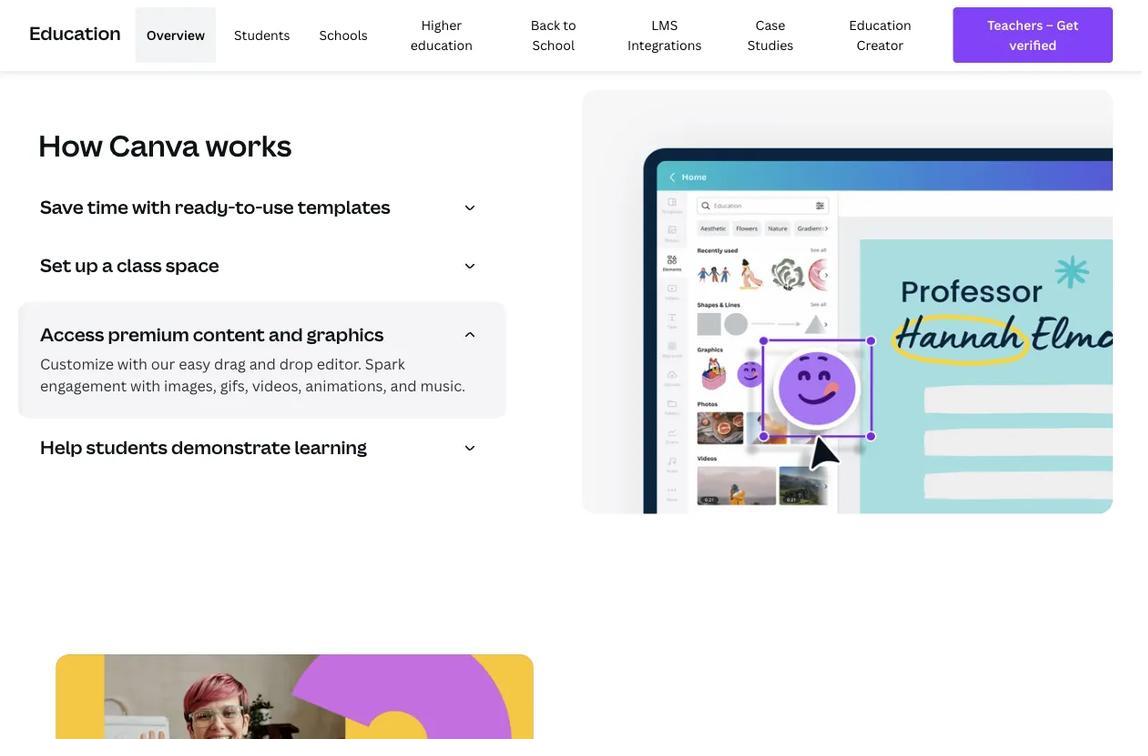 Task type: describe. For each thing, give the bounding box(es) containing it.
drag
[[214, 354, 246, 374]]

education element
[[29, 0, 1114, 70]]

music.
[[421, 376, 466, 395]]

our
[[151, 354, 175, 374]]

schools link
[[308, 7, 379, 63]]

set up a class space button
[[40, 253, 492, 284]]

creator
[[857, 36, 904, 54]]

save time with ready-to-use templates
[[40, 195, 391, 220]]

a
[[102, 253, 113, 278]]

premium
[[108, 322, 189, 347]]

time
[[87, 195, 128, 220]]

engagement
[[40, 376, 127, 395]]

education creator
[[849, 16, 912, 54]]

up
[[75, 253, 98, 278]]

lms integrations
[[628, 16, 702, 54]]

save time with ready-to-use templates button
[[40, 195, 492, 226]]

example of the premium graphics available image
[[582, 90, 1114, 515]]

graphics
[[307, 322, 384, 347]]

access
[[40, 322, 104, 347]]

customize with our easy drag and drop editor. spark engagement with images, gifs, videos, animations, and music.
[[40, 354, 466, 395]]

students
[[86, 435, 168, 460]]

with inside "dropdown button"
[[132, 195, 171, 220]]

to
[[563, 16, 577, 33]]

spark
[[365, 354, 405, 374]]

studies
[[748, 36, 794, 54]]

higher education link
[[386, 7, 497, 63]]

set up a class space
[[40, 253, 219, 278]]

education
[[411, 36, 473, 54]]

1 vertical spatial and
[[249, 354, 276, 374]]

teachers – get verified image
[[970, 15, 1097, 55]]

1 vertical spatial with
[[117, 354, 148, 374]]

back
[[531, 16, 560, 33]]

animations,
[[306, 376, 387, 395]]

demonstrate
[[171, 435, 291, 460]]

students
[[234, 26, 290, 43]]

gifs,
[[220, 376, 249, 395]]

use
[[263, 195, 294, 220]]

school
[[533, 36, 575, 54]]

schools
[[319, 26, 368, 43]]

education creator link
[[822, 7, 939, 63]]

learning
[[294, 435, 367, 460]]

lms integrations link
[[610, 7, 720, 63]]

save
[[40, 195, 84, 220]]

lms
[[652, 16, 678, 33]]

templates
[[298, 195, 391, 220]]



Task type: locate. For each thing, give the bounding box(es) containing it.
with
[[132, 195, 171, 220], [117, 354, 148, 374], [130, 376, 161, 395]]

2 vertical spatial and
[[390, 376, 417, 395]]

case studies
[[748, 16, 794, 54]]

higher
[[421, 16, 462, 33]]

case
[[756, 16, 786, 33]]

how
[[38, 125, 103, 165]]

content
[[193, 322, 265, 347]]

how canva works
[[38, 125, 292, 165]]

help students demonstrate learning button
[[40, 435, 492, 466]]

back to school link
[[505, 7, 603, 63]]

with down our
[[130, 376, 161, 395]]

with left our
[[117, 354, 148, 374]]

2 vertical spatial with
[[130, 376, 161, 395]]

education for education creator
[[849, 16, 912, 33]]

with right time
[[132, 195, 171, 220]]

back to school
[[531, 16, 577, 54]]

space
[[166, 253, 219, 278]]

customize
[[40, 354, 114, 374]]

to-
[[235, 195, 263, 220]]

0 vertical spatial with
[[132, 195, 171, 220]]

works
[[205, 125, 292, 165]]

ready-
[[175, 195, 235, 220]]

access premium content and graphics
[[40, 322, 384, 347]]

images,
[[164, 376, 217, 395]]

help
[[40, 435, 83, 460]]

education inside "education creator" link
[[849, 16, 912, 33]]

0 horizontal spatial education
[[29, 20, 121, 45]]

canva
[[109, 125, 200, 165]]

students link
[[223, 7, 301, 63]]

higher education
[[411, 16, 473, 54]]

case studies link
[[727, 7, 815, 63]]

0 vertical spatial and
[[269, 322, 303, 347]]

access premium content and graphics button
[[40, 322, 492, 353]]

and
[[269, 322, 303, 347], [249, 354, 276, 374], [390, 376, 417, 395]]

help students demonstrate learning
[[40, 435, 367, 460]]

class
[[117, 253, 162, 278]]

menu bar
[[128, 7, 939, 63]]

easy
[[179, 354, 211, 374]]

education
[[849, 16, 912, 33], [29, 20, 121, 45]]

menu bar inside "education" element
[[128, 7, 939, 63]]

education for education
[[29, 20, 121, 45]]

menu bar containing higher education
[[128, 7, 939, 63]]

and up videos, at the left
[[249, 354, 276, 374]]

overview link
[[136, 7, 216, 63]]

and inside dropdown button
[[269, 322, 303, 347]]

set
[[40, 253, 71, 278]]

integrations
[[628, 36, 702, 54]]

videos,
[[252, 376, 302, 395]]

1 horizontal spatial education
[[849, 16, 912, 33]]

and up the drop
[[269, 322, 303, 347]]

overview
[[146, 26, 205, 43]]

drop
[[279, 354, 313, 374]]

editor.
[[317, 354, 362, 374]]

and down spark
[[390, 376, 417, 395]]



Task type: vqa. For each thing, say whether or not it's contained in the screenshot.
Case
yes



